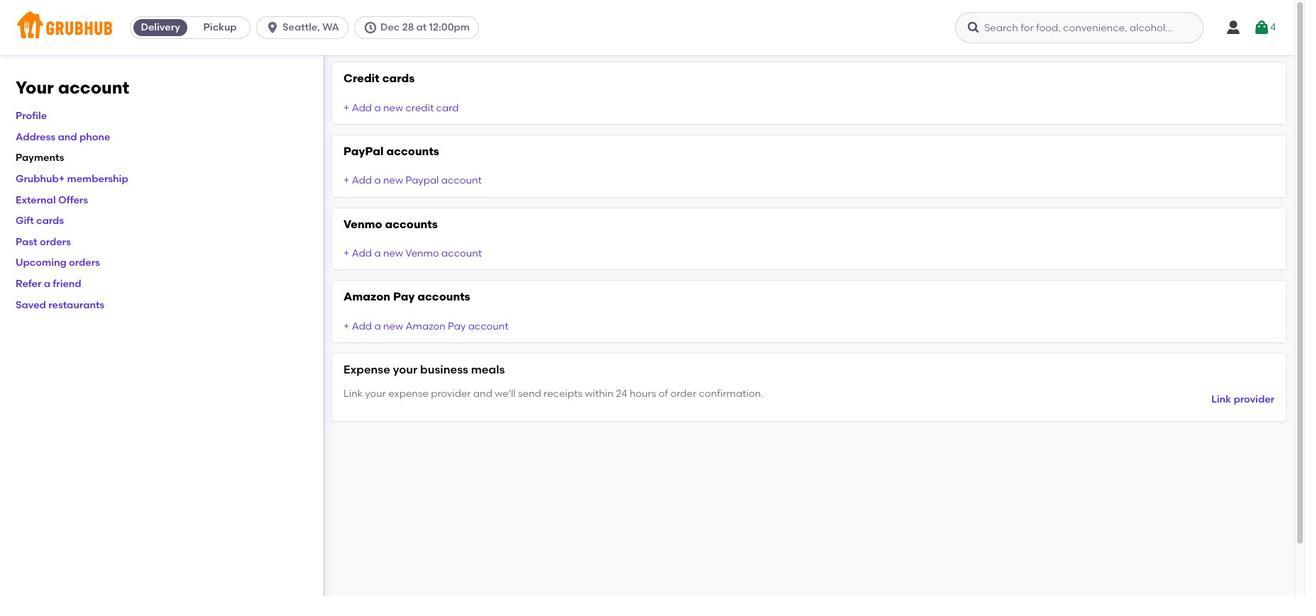 Task type: vqa. For each thing, say whether or not it's contained in the screenshot.
THE + ADD A NEW VENMO ACCOUNT
yes



Task type: locate. For each thing, give the bounding box(es) containing it.
amazon down amazon pay accounts
[[406, 321, 446, 333]]

account up meals at left
[[468, 321, 509, 333]]

add down venmo accounts
[[352, 248, 372, 260]]

grubhub+
[[16, 173, 65, 185]]

a
[[374, 102, 381, 114], [374, 175, 381, 187], [374, 248, 381, 260], [44, 278, 50, 290], [374, 321, 381, 333]]

0 horizontal spatial cards
[[36, 215, 64, 227]]

4 new from the top
[[383, 321, 403, 333]]

payments link
[[16, 152, 64, 164]]

0 vertical spatial pay
[[393, 291, 415, 304]]

+ for venmo accounts
[[344, 248, 349, 260]]

account up amazon pay accounts
[[442, 248, 482, 260]]

add down credit
[[352, 102, 372, 114]]

your account
[[16, 77, 129, 98]]

0 horizontal spatial link
[[344, 388, 363, 400]]

venmo accounts
[[344, 218, 438, 231]]

and left phone
[[58, 131, 77, 143]]

2 add from the top
[[352, 175, 372, 187]]

svg image inside 'seattle, wa' button
[[266, 21, 280, 35]]

1 horizontal spatial your
[[393, 364, 417, 377]]

+ up expense
[[344, 321, 349, 333]]

4 button
[[1253, 15, 1276, 40]]

pay
[[393, 291, 415, 304], [448, 321, 466, 333]]

provider
[[431, 388, 471, 400], [1234, 394, 1275, 406]]

add up expense
[[352, 321, 372, 333]]

1 horizontal spatial amazon
[[406, 321, 446, 333]]

delivery
[[141, 21, 180, 33]]

your up expense
[[393, 364, 417, 377]]

+ down credit
[[344, 102, 349, 114]]

add down paypal
[[352, 175, 372, 187]]

new down venmo accounts
[[383, 248, 403, 260]]

a down amazon pay accounts
[[374, 321, 381, 333]]

0 vertical spatial your
[[393, 364, 417, 377]]

and
[[58, 131, 77, 143], [473, 388, 492, 400]]

12:00pm
[[429, 21, 470, 33]]

your inside link your expense provider and we'll send receipts within 24 hours of order confirmation. link provider
[[365, 388, 386, 400]]

expense your business meals
[[344, 364, 505, 377]]

pay up business
[[448, 321, 466, 333]]

cards up the + add a new credit card
[[382, 72, 415, 85]]

4 add from the top
[[352, 321, 372, 333]]

+ for amazon pay accounts
[[344, 321, 349, 333]]

account
[[58, 77, 129, 98], [441, 175, 482, 187], [442, 248, 482, 260], [468, 321, 509, 333]]

svg image inside "4" button
[[1253, 19, 1270, 36]]

expense
[[388, 388, 429, 400]]

+ down paypal
[[344, 175, 349, 187]]

pay up + add a new amazon pay account
[[393, 291, 415, 304]]

and inside link your expense provider and we'll send receipts within 24 hours of order confirmation. link provider
[[473, 388, 492, 400]]

new left the credit
[[383, 102, 403, 114]]

2 + from the top
[[344, 175, 349, 187]]

svg image
[[1225, 19, 1242, 36], [1253, 19, 1270, 36], [266, 21, 280, 35], [363, 21, 378, 35], [967, 21, 981, 35]]

0 vertical spatial orders
[[40, 236, 71, 248]]

0 vertical spatial venmo
[[344, 218, 382, 231]]

0 vertical spatial and
[[58, 131, 77, 143]]

pickup button
[[190, 16, 250, 39]]

orders for past orders
[[40, 236, 71, 248]]

cards for credit cards
[[382, 72, 415, 85]]

0 vertical spatial amazon
[[344, 291, 390, 304]]

orders
[[40, 236, 71, 248], [69, 257, 100, 269]]

dec 28 at 12:00pm button
[[354, 16, 485, 39]]

+ down venmo accounts
[[344, 248, 349, 260]]

seattle,
[[283, 21, 320, 33]]

a down venmo accounts
[[374, 248, 381, 260]]

link
[[344, 388, 363, 400], [1211, 394, 1231, 406]]

new for credit
[[383, 102, 403, 114]]

accounts up + add a new paypal account
[[386, 145, 439, 158]]

credit
[[406, 102, 434, 114]]

paypal accounts
[[344, 145, 439, 158]]

0 horizontal spatial provider
[[431, 388, 471, 400]]

new
[[383, 102, 403, 114], [383, 175, 403, 187], [383, 248, 403, 260], [383, 321, 403, 333]]

new left paypal
[[383, 175, 403, 187]]

accounts
[[386, 145, 439, 158], [385, 218, 438, 231], [418, 291, 470, 304]]

venmo up + add a new venmo account
[[344, 218, 382, 231]]

upcoming
[[16, 257, 66, 269]]

upcoming orders
[[16, 257, 100, 269]]

venmo down venmo accounts
[[405, 248, 439, 260]]

0 vertical spatial accounts
[[386, 145, 439, 158]]

cards down external offers link
[[36, 215, 64, 227]]

1 + from the top
[[344, 102, 349, 114]]

credit cards
[[344, 72, 415, 85]]

address
[[16, 131, 55, 143]]

1 vertical spatial accounts
[[385, 218, 438, 231]]

meals
[[471, 364, 505, 377]]

accounts for venmo accounts
[[385, 218, 438, 231]]

0 horizontal spatial your
[[365, 388, 386, 400]]

svg image for seattle, wa
[[266, 21, 280, 35]]

svg image for dec 28 at 12:00pm
[[363, 21, 378, 35]]

profile link
[[16, 110, 47, 122]]

1 vertical spatial venmo
[[405, 248, 439, 260]]

hours
[[630, 388, 656, 400]]

at
[[416, 21, 427, 33]]

of
[[659, 388, 668, 400]]

new down amazon pay accounts
[[383, 321, 403, 333]]

accounts up + add a new amazon pay account
[[418, 291, 470, 304]]

business
[[420, 364, 468, 377]]

0 vertical spatial cards
[[382, 72, 415, 85]]

cards for gift cards
[[36, 215, 64, 227]]

1 horizontal spatial and
[[473, 388, 492, 400]]

cards
[[382, 72, 415, 85], [36, 215, 64, 227]]

past orders link
[[16, 236, 71, 248]]

3 add from the top
[[352, 248, 372, 260]]

amazon
[[344, 291, 390, 304], [406, 321, 446, 333]]

add
[[352, 102, 372, 114], [352, 175, 372, 187], [352, 248, 372, 260], [352, 321, 372, 333]]

paypal
[[344, 145, 384, 158]]

1 horizontal spatial provider
[[1234, 394, 1275, 406]]

1 vertical spatial your
[[365, 388, 386, 400]]

orders up upcoming orders
[[40, 236, 71, 248]]

restaurants
[[48, 299, 104, 311]]

membership
[[67, 173, 128, 185]]

1 vertical spatial and
[[473, 388, 492, 400]]

seattle, wa button
[[256, 16, 354, 39]]

+ add a new venmo account
[[344, 248, 482, 260]]

venmo
[[344, 218, 382, 231], [405, 248, 439, 260]]

credit
[[344, 72, 380, 85]]

your down expense
[[365, 388, 386, 400]]

a for amazon
[[374, 321, 381, 333]]

1 add from the top
[[352, 102, 372, 114]]

2 new from the top
[[383, 175, 403, 187]]

link your expense provider and we'll send receipts within 24 hours of order confirmation. link provider
[[344, 388, 1275, 406]]

3 + from the top
[[344, 248, 349, 260]]

1 vertical spatial cards
[[36, 215, 64, 227]]

seattle, wa
[[283, 21, 339, 33]]

and left we'll at the bottom of page
[[473, 388, 492, 400]]

0 horizontal spatial venmo
[[344, 218, 382, 231]]

0 horizontal spatial pay
[[393, 291, 415, 304]]

amazon down + add a new venmo account
[[344, 291, 390, 304]]

orders up the "friend"
[[69, 257, 100, 269]]

gift cards
[[16, 215, 64, 227]]

refer
[[16, 278, 41, 290]]

a for venmo
[[374, 248, 381, 260]]

1 vertical spatial pay
[[448, 321, 466, 333]]

friend
[[53, 278, 81, 290]]

a down the credit cards
[[374, 102, 381, 114]]

your
[[393, 364, 417, 377], [365, 388, 386, 400]]

your
[[16, 77, 54, 98]]

your for link
[[365, 388, 386, 400]]

svg image inside dec 28 at 12:00pm button
[[363, 21, 378, 35]]

paypal
[[406, 175, 439, 187]]

+
[[344, 102, 349, 114], [344, 175, 349, 187], [344, 248, 349, 260], [344, 321, 349, 333]]

1 new from the top
[[383, 102, 403, 114]]

accounts up + add a new venmo account
[[385, 218, 438, 231]]

we'll
[[495, 388, 516, 400]]

4 + from the top
[[344, 321, 349, 333]]

a down paypal accounts
[[374, 175, 381, 187]]

3 new from the top
[[383, 248, 403, 260]]

1 horizontal spatial cards
[[382, 72, 415, 85]]

1 vertical spatial orders
[[69, 257, 100, 269]]



Task type: describe. For each thing, give the bounding box(es) containing it.
saved restaurants link
[[16, 299, 104, 311]]

expense
[[344, 364, 390, 377]]

28
[[402, 21, 414, 33]]

offers
[[58, 194, 88, 206]]

+ add a new amazon pay account link
[[344, 321, 509, 333]]

refer a friend link
[[16, 278, 81, 290]]

1 horizontal spatial link
[[1211, 394, 1231, 406]]

0 horizontal spatial amazon
[[344, 291, 390, 304]]

+ add a new paypal account
[[344, 175, 482, 187]]

grubhub+ membership link
[[16, 173, 128, 185]]

gift cards link
[[16, 215, 64, 227]]

+ add a new paypal account link
[[344, 175, 482, 187]]

saved restaurants
[[16, 299, 104, 311]]

external offers link
[[16, 194, 88, 206]]

add for paypal
[[352, 175, 372, 187]]

receipts
[[544, 388, 583, 400]]

external
[[16, 194, 56, 206]]

new for venmo
[[383, 248, 403, 260]]

+ add a new amazon pay account
[[344, 321, 509, 333]]

grubhub+ membership
[[16, 173, 128, 185]]

+ for paypal accounts
[[344, 175, 349, 187]]

svg image for 4
[[1253, 19, 1270, 36]]

+ for credit cards
[[344, 102, 349, 114]]

a for paypal
[[374, 175, 381, 187]]

address and phone
[[16, 131, 110, 143]]

profile
[[16, 110, 47, 122]]

dec
[[380, 21, 400, 33]]

delivery button
[[131, 16, 190, 39]]

address and phone link
[[16, 131, 110, 143]]

+ add a new credit card
[[344, 102, 459, 114]]

add for credit
[[352, 102, 372, 114]]

1 vertical spatial amazon
[[406, 321, 446, 333]]

account right paypal
[[441, 175, 482, 187]]

orders for upcoming orders
[[69, 257, 100, 269]]

accounts for paypal accounts
[[386, 145, 439, 158]]

past
[[16, 236, 37, 248]]

add for amazon
[[352, 321, 372, 333]]

confirmation.
[[699, 388, 763, 400]]

1 horizontal spatial venmo
[[405, 248, 439, 260]]

amazon pay accounts
[[344, 291, 470, 304]]

link provider button
[[1211, 387, 1275, 413]]

24
[[616, 388, 627, 400]]

a for credit
[[374, 102, 381, 114]]

+ add a new credit card link
[[344, 102, 459, 114]]

refer a friend
[[16, 278, 81, 290]]

2 vertical spatial accounts
[[418, 291, 470, 304]]

4
[[1270, 21, 1276, 33]]

order
[[671, 388, 696, 400]]

Search for food, convenience, alcohol... search field
[[955, 12, 1204, 43]]

+ add a new venmo account link
[[344, 248, 482, 260]]

main navigation navigation
[[0, 0, 1295, 55]]

gift
[[16, 215, 34, 227]]

within
[[585, 388, 614, 400]]

1 horizontal spatial pay
[[448, 321, 466, 333]]

dec 28 at 12:00pm
[[380, 21, 470, 33]]

new for amazon
[[383, 321, 403, 333]]

your for expense
[[393, 364, 417, 377]]

external offers
[[16, 194, 88, 206]]

phone
[[79, 131, 110, 143]]

new for paypal
[[383, 175, 403, 187]]

saved
[[16, 299, 46, 311]]

payments
[[16, 152, 64, 164]]

add for venmo
[[352, 248, 372, 260]]

a right refer
[[44, 278, 50, 290]]

wa
[[322, 21, 339, 33]]

send
[[518, 388, 541, 400]]

card
[[436, 102, 459, 114]]

past orders
[[16, 236, 71, 248]]

pickup
[[203, 21, 237, 33]]

account up phone
[[58, 77, 129, 98]]

0 horizontal spatial and
[[58, 131, 77, 143]]

upcoming orders link
[[16, 257, 100, 269]]



